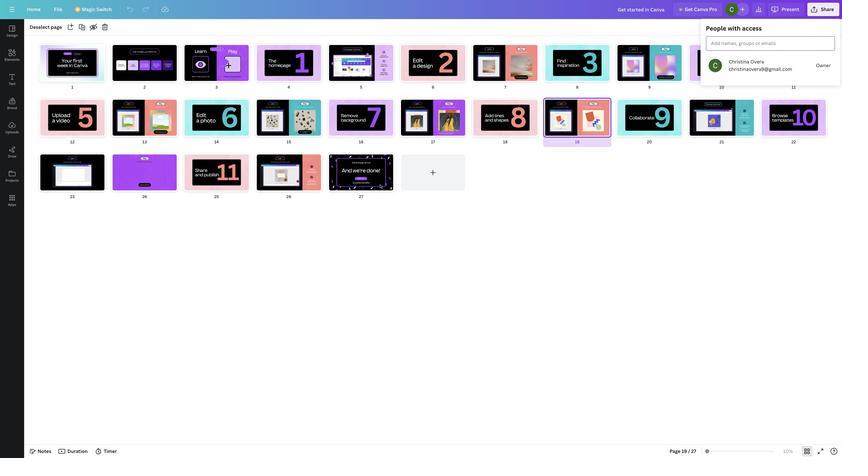 Task type: vqa. For each thing, say whether or not it's contained in the screenshot.
home link
yes



Task type: describe. For each thing, give the bounding box(es) containing it.
christina overa christinaovera9@gmail.com
[[729, 58, 792, 72]]

7
[[504, 84, 506, 90]]

projects
[[5, 178, 19, 183]]

27 inside button
[[691, 448, 696, 455]]

14
[[214, 139, 219, 145]]

design
[[7, 33, 18, 38]]

magic switch
[[82, 6, 112, 12]]

notes button
[[27, 446, 54, 457]]

share
[[821, 6, 834, 12]]

christinaovera9@gmail.com
[[729, 66, 792, 72]]

experiment
[[516, 118, 569, 132]]

10%
[[783, 448, 793, 455]]

5
[[360, 84, 362, 90]]

file
[[54, 6, 62, 12]]

8
[[576, 84, 579, 90]]

main menu bar
[[0, 0, 842, 19]]

people with access group
[[701, 19, 840, 86]]

1
[[71, 84, 73, 90]]

timer
[[104, 448, 117, 455]]

4
[[288, 84, 290, 90]]

text
[[9, 81, 16, 86]]

share button
[[807, 3, 839, 16]]

apps
[[8, 202, 16, 207]]

uploads button
[[0, 116, 24, 140]]

timer button
[[93, 446, 120, 457]]

experiment with lines, shapes, and color
[[516, 118, 699, 132]]

magic
[[82, 6, 95, 12]]

present
[[782, 6, 799, 12]]

file button
[[49, 3, 68, 16]]

brand button
[[0, 92, 24, 116]]

16
[[359, 139, 363, 145]]

3 and from the left
[[656, 118, 673, 132]]

20
[[647, 139, 652, 145]]

pro
[[709, 6, 717, 12]]

apps button
[[0, 189, 24, 213]]

home link
[[22, 3, 46, 16]]

page
[[51, 24, 62, 30]]

shapes,
[[619, 118, 654, 132]]

1 and from the left
[[228, 118, 246, 132]]

21
[[720, 139, 724, 145]]

access
[[742, 24, 762, 32]]

Add names, groups or emails text field
[[709, 39, 778, 48]]

people with access
[[706, 24, 762, 32]]

christina
[[729, 58, 749, 65]]

deselect page button
[[27, 22, 65, 33]]

22
[[792, 139, 796, 145]]

/
[[688, 448, 690, 455]]

how to add and edit lines and shapes
[[174, 118, 343, 132]]

draw
[[8, 154, 16, 159]]

color
[[676, 118, 699, 132]]

get canva pro button
[[673, 3, 723, 16]]



Task type: locate. For each thing, give the bounding box(es) containing it.
add
[[208, 118, 226, 132]]

deselect page
[[30, 24, 62, 30]]

0 horizontal spatial 27
[[359, 194, 363, 200]]

page 19 / 27 button
[[667, 446, 699, 457]]

0 vertical spatial 27
[[359, 194, 363, 200]]

text button
[[0, 68, 24, 92]]

people
[[706, 24, 726, 32]]

home
[[27, 6, 41, 12]]

elements
[[4, 57, 20, 62]]

19
[[575, 139, 580, 145], [682, 448, 687, 455]]

owner
[[816, 62, 831, 69]]

and right lines
[[292, 118, 309, 132]]

0 horizontal spatial and
[[228, 118, 246, 132]]

uploads
[[5, 130, 19, 134]]

and right add
[[228, 118, 246, 132]]

shapes
[[311, 118, 343, 132]]

overa
[[750, 58, 764, 65]]

2 and from the left
[[292, 118, 309, 132]]

deselect
[[30, 24, 50, 30]]

0 horizontal spatial with
[[571, 118, 591, 132]]

with inside people with access group
[[728, 24, 741, 32]]

magic switch button
[[70, 3, 117, 16]]

25
[[214, 194, 219, 200]]

brand
[[7, 106, 17, 110]]

0 vertical spatial with
[[728, 24, 741, 32]]

1 horizontal spatial 27
[[691, 448, 696, 455]]

duration button
[[57, 446, 90, 457]]

11
[[792, 84, 796, 90]]

1 horizontal spatial and
[[292, 118, 309, 132]]

23
[[70, 194, 75, 200]]

switch
[[96, 6, 112, 12]]

9
[[648, 84, 651, 90]]

duration
[[67, 448, 88, 455]]

12
[[70, 139, 75, 145]]

10
[[719, 84, 724, 90]]

27
[[359, 194, 363, 200], [691, 448, 696, 455]]

elements button
[[0, 43, 24, 68]]

1 horizontal spatial with
[[728, 24, 741, 32]]

1 vertical spatial 27
[[691, 448, 696, 455]]

with
[[728, 24, 741, 32], [571, 118, 591, 132]]

18
[[503, 139, 508, 145]]

1 vertical spatial with
[[571, 118, 591, 132]]

lines
[[268, 118, 289, 132]]

2 horizontal spatial and
[[656, 118, 673, 132]]

with for experiment
[[571, 118, 591, 132]]

13
[[142, 139, 147, 145]]

24
[[142, 194, 147, 200]]

and
[[228, 118, 246, 132], [292, 118, 309, 132], [656, 118, 673, 132]]

side panel tab list
[[0, 19, 24, 213]]

1 vertical spatial 19
[[682, 448, 687, 455]]

17
[[431, 139, 435, 145]]

design button
[[0, 19, 24, 43]]

with left lines,
[[571, 118, 591, 132]]

0 vertical spatial 19
[[575, 139, 580, 145]]

get
[[685, 6, 693, 12]]

15
[[287, 139, 291, 145]]

notes
[[38, 448, 51, 455]]

page 19 / 27
[[670, 448, 696, 455]]

how
[[174, 118, 194, 132]]

19 inside button
[[682, 448, 687, 455]]

6
[[432, 84, 434, 90]]

to
[[197, 118, 206, 132]]

canva
[[694, 6, 708, 12]]

with for people
[[728, 24, 741, 32]]

26
[[286, 194, 291, 200]]

draw button
[[0, 140, 24, 164]]

2
[[143, 84, 146, 90]]

projects button
[[0, 164, 24, 189]]

edit
[[248, 118, 266, 132]]

get canva pro
[[685, 6, 717, 12]]

with left access
[[728, 24, 741, 32]]

Design title text field
[[612, 3, 671, 16]]

1 horizontal spatial 19
[[682, 448, 687, 455]]

and left color
[[656, 118, 673, 132]]

page
[[670, 448, 681, 455]]

present button
[[768, 3, 805, 16]]

10% button
[[777, 446, 799, 457]]

3
[[216, 84, 218, 90]]

lines,
[[593, 118, 617, 132]]

0 horizontal spatial 19
[[575, 139, 580, 145]]



